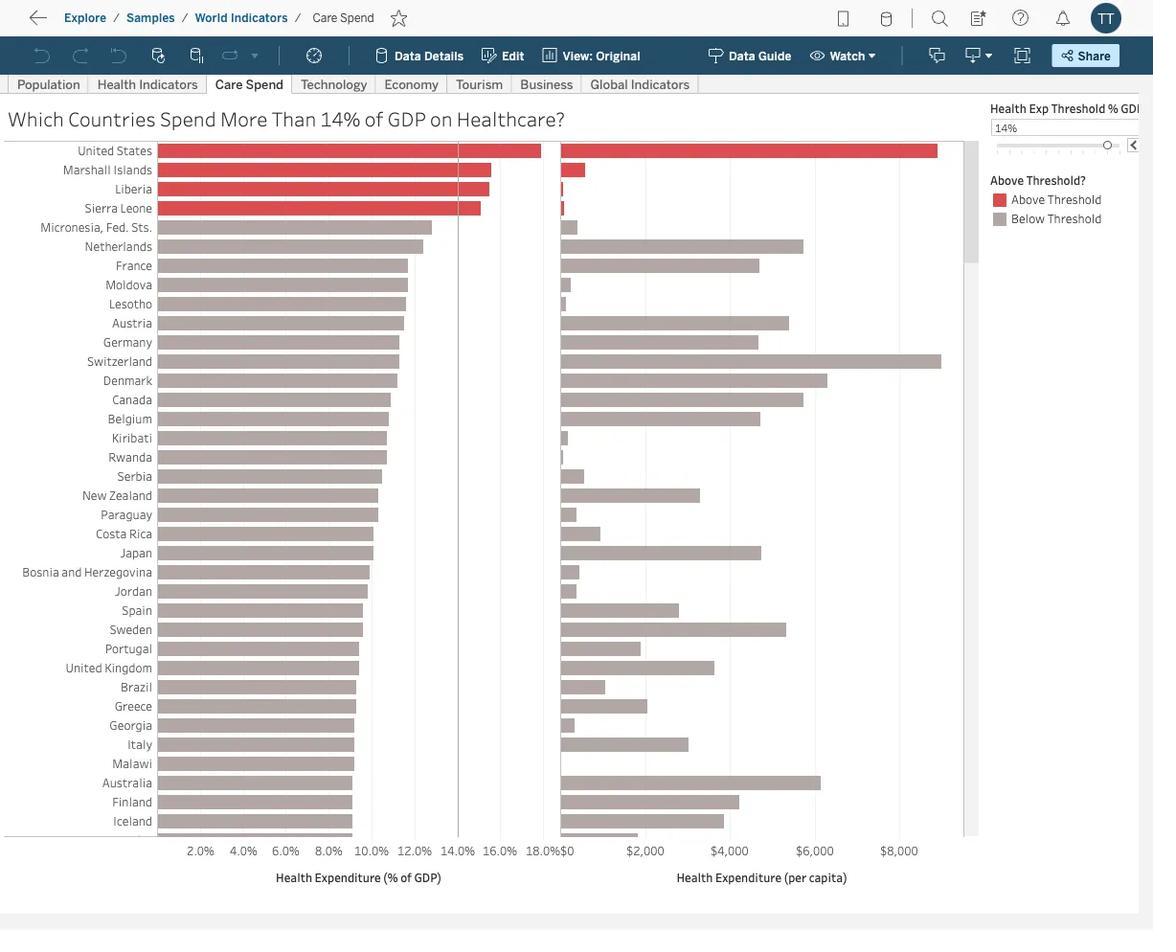 Task type: describe. For each thing, give the bounding box(es) containing it.
content
[[105, 15, 165, 33]]

explore / samples / world indicators /
[[64, 11, 301, 25]]

explore link
[[63, 10, 107, 26]]

2 / from the left
[[182, 11, 188, 25]]

1 / from the left
[[113, 11, 120, 25]]

3 / from the left
[[295, 11, 301, 25]]

world
[[195, 11, 228, 25]]



Task type: vqa. For each thing, say whether or not it's contained in the screenshot.
THE TO
yes



Task type: locate. For each thing, give the bounding box(es) containing it.
world indicators link
[[194, 10, 289, 26]]

samples
[[126, 11, 175, 25]]

/ left world
[[182, 11, 188, 25]]

care spend
[[313, 11, 374, 25]]

explore
[[64, 11, 107, 25]]

to
[[86, 15, 101, 33]]

0 horizontal spatial /
[[113, 11, 120, 25]]

spend
[[340, 11, 374, 25]]

care spend element
[[307, 11, 380, 25]]

2 horizontal spatial /
[[295, 11, 301, 25]]

1 horizontal spatial /
[[182, 11, 188, 25]]

/ left care
[[295, 11, 301, 25]]

/ right to
[[113, 11, 120, 25]]

skip to content
[[50, 15, 165, 33]]

samples link
[[125, 10, 176, 26]]

indicators
[[231, 11, 288, 25]]

care
[[313, 11, 338, 25]]

/
[[113, 11, 120, 25], [182, 11, 188, 25], [295, 11, 301, 25]]

skip to content link
[[46, 11, 195, 37]]

skip
[[50, 15, 82, 33]]



